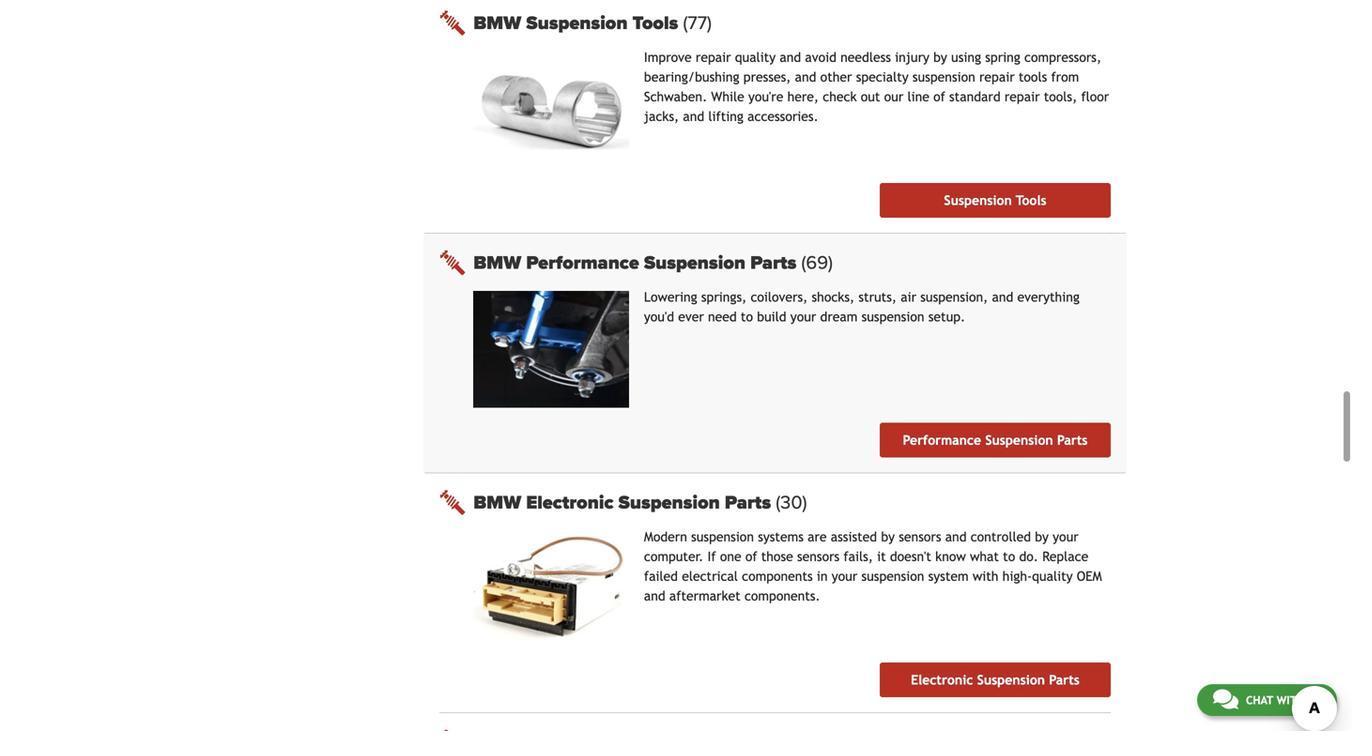 Task type: locate. For each thing, give the bounding box(es) containing it.
suspension tools link
[[880, 183, 1111, 218]]

2 vertical spatial your
[[832, 569, 858, 584]]

electronic suspension parts link
[[880, 663, 1111, 698]]

assisted
[[831, 530, 877, 545]]

bmw
[[474, 12, 521, 34], [474, 252, 521, 274], [474, 492, 521, 514]]

1 horizontal spatial sensors
[[899, 530, 942, 545]]

system
[[928, 569, 969, 584]]

1 horizontal spatial of
[[934, 89, 946, 104]]

suspension
[[913, 70, 976, 85], [862, 309, 925, 325], [691, 530, 754, 545], [862, 569, 925, 584]]

3 bmw from the top
[[474, 492, 521, 514]]

of right one
[[746, 549, 758, 564]]

1 horizontal spatial tools
[[1016, 193, 1047, 208]]

performance suspension parts
[[903, 433, 1088, 448]]

0 horizontal spatial tools
[[633, 12, 678, 34]]

0 vertical spatial performance
[[526, 252, 639, 274]]

1 vertical spatial with
[[1277, 694, 1305, 707]]

here,
[[788, 89, 819, 104]]

0 horizontal spatial your
[[791, 309, 816, 325]]

failed
[[644, 569, 678, 584]]

air
[[901, 290, 917, 305]]

2 bmw from the top
[[474, 252, 521, 274]]

0 vertical spatial your
[[791, 309, 816, 325]]

suspension up one
[[691, 530, 754, 545]]

1 vertical spatial quality
[[1032, 569, 1073, 584]]

1 vertical spatial tools
[[1016, 193, 1047, 208]]

modern suspension systems are assisted by sensors and controlled by your computer. if one of those sensors fails, it doesn't know what to do. replace failed electrical components in your suspension system with high-quality oem and aftermarket components.
[[644, 530, 1102, 604]]

jacks,
[[644, 109, 679, 124]]

schwaben.
[[644, 89, 707, 104]]

quality up presses,
[[735, 50, 776, 65]]

0 vertical spatial of
[[934, 89, 946, 104]]

if
[[708, 549, 716, 564]]

suspension down the using
[[913, 70, 976, 85]]

electrical
[[682, 569, 738, 584]]

2 vertical spatial bmw
[[474, 492, 521, 514]]

to inside modern suspension systems are assisted by sensors and controlled by your computer. if one of those sensors fails, it doesn't know what to do. replace failed electrical components in your suspension system with high-quality oem and aftermarket components.
[[1003, 549, 1016, 564]]

1 vertical spatial performance
[[903, 433, 982, 448]]

oem
[[1077, 569, 1102, 584]]

your
[[791, 309, 816, 325], [1053, 530, 1079, 545], [832, 569, 858, 584]]

repair down tools
[[1005, 89, 1040, 104]]

2 horizontal spatial your
[[1053, 530, 1079, 545]]

tools
[[633, 12, 678, 34], [1016, 193, 1047, 208]]

of right "line"
[[934, 89, 946, 104]]

repair down spring
[[980, 70, 1015, 85]]

0 vertical spatial quality
[[735, 50, 776, 65]]

electronic
[[526, 492, 614, 514], [911, 673, 973, 688]]

you'd
[[644, 309, 674, 325]]

improve
[[644, 50, 692, 65]]

with down what
[[973, 569, 999, 584]]

1 horizontal spatial by
[[934, 50, 948, 65]]

0 horizontal spatial performance
[[526, 252, 639, 274]]

0 horizontal spatial sensors
[[797, 549, 840, 564]]

bmw for bmw                                                                                    performance suspension parts
[[474, 252, 521, 274]]

tools,
[[1044, 89, 1078, 104]]

to right need
[[741, 309, 753, 325]]

from
[[1051, 70, 1079, 85]]

using
[[951, 50, 982, 65]]

suspension inside lowering springs, coilovers, shocks, struts, air suspension, and everything you'd ever need to build your dream suspension setup.
[[862, 309, 925, 325]]

quality
[[735, 50, 776, 65], [1032, 569, 1073, 584]]

and down schwaben.
[[683, 109, 705, 124]]

and up here,
[[795, 70, 817, 85]]

modern
[[644, 530, 687, 545]]

and left everything on the top right of the page
[[992, 290, 1014, 305]]

electronic suspension parts thumbnail image image
[[474, 531, 629, 648]]

0 vertical spatial tools
[[633, 12, 678, 34]]

repair up "bearing/bushing"
[[696, 50, 731, 65]]

sensors down are
[[797, 549, 840, 564]]

by left the using
[[934, 50, 948, 65]]

suspension inside the improve repair quality and avoid needless injury by using spring compressors, bearing/bushing presses, and other specialty suspension repair tools from schwaben. while you're here, check out our line of standard repair tools, floor jacks, and lifting accessories.
[[913, 70, 976, 85]]

of
[[934, 89, 946, 104], [746, 549, 758, 564]]

sensors up doesn't
[[899, 530, 942, 545]]

spring
[[985, 50, 1021, 65]]

1 horizontal spatial quality
[[1032, 569, 1073, 584]]

0 vertical spatial repair
[[696, 50, 731, 65]]

performance
[[526, 252, 639, 274], [903, 433, 982, 448]]

while
[[711, 89, 745, 104]]

and down the "failed"
[[644, 589, 666, 604]]

and
[[780, 50, 801, 65], [795, 70, 817, 85], [683, 109, 705, 124], [992, 290, 1014, 305], [946, 530, 967, 545], [644, 589, 666, 604]]

1 vertical spatial to
[[1003, 549, 1016, 564]]

components
[[742, 569, 813, 584]]

floor
[[1081, 89, 1109, 104]]

bmw                                                                                    suspension tools
[[474, 12, 683, 34]]

compressors,
[[1025, 50, 1102, 65]]

needless
[[841, 50, 891, 65]]

1 horizontal spatial to
[[1003, 549, 1016, 564]]

quality inside modern suspension systems are assisted by sensors and controlled by your computer. if one of those sensors fails, it doesn't know what to do. replace failed electrical components in your suspension system with high-quality oem and aftermarket components.
[[1032, 569, 1073, 584]]

by up "do."
[[1035, 530, 1049, 545]]

0 horizontal spatial of
[[746, 549, 758, 564]]

what
[[970, 549, 999, 564]]

your inside lowering springs, coilovers, shocks, struts, air suspension, and everything you'd ever need to build your dream suspension setup.
[[791, 309, 816, 325]]

0 horizontal spatial quality
[[735, 50, 776, 65]]

replace
[[1043, 549, 1089, 564]]

with left us
[[1277, 694, 1305, 707]]

dream
[[820, 309, 858, 325]]

0 vertical spatial electronic
[[526, 492, 614, 514]]

your right "in"
[[832, 569, 858, 584]]

1 vertical spatial bmw
[[474, 252, 521, 274]]

performance suspension parts thumbnail image image
[[474, 291, 629, 408]]

by
[[934, 50, 948, 65], [881, 530, 895, 545], [1035, 530, 1049, 545]]

to
[[741, 309, 753, 325], [1003, 549, 1016, 564]]

quality down replace
[[1032, 569, 1073, 584]]

your down coilovers,
[[791, 309, 816, 325]]

0 vertical spatial bmw
[[474, 12, 521, 34]]

systems
[[758, 530, 804, 545]]

shocks,
[[812, 290, 855, 305]]

1 horizontal spatial with
[[1277, 694, 1305, 707]]

one
[[720, 549, 742, 564]]

1 vertical spatial of
[[746, 549, 758, 564]]

1 vertical spatial repair
[[980, 70, 1015, 85]]

0 horizontal spatial to
[[741, 309, 753, 325]]

bmw                                                                                    suspension tools link
[[474, 12, 1111, 34]]

1 vertical spatial electronic
[[911, 673, 973, 688]]

suspension,
[[921, 290, 988, 305]]

build
[[757, 309, 787, 325]]

parts
[[751, 252, 797, 274], [1057, 433, 1088, 448], [725, 492, 771, 514], [1049, 673, 1080, 688]]

your up replace
[[1053, 530, 1079, 545]]

electronic suspension parts
[[911, 673, 1080, 688]]

0 horizontal spatial with
[[973, 569, 999, 584]]

to left "do."
[[1003, 549, 1016, 564]]

1 bmw from the top
[[474, 12, 521, 34]]

0 vertical spatial to
[[741, 309, 753, 325]]

and inside lowering springs, coilovers, shocks, struts, air suspension, and everything you'd ever need to build your dream suspension setup.
[[992, 290, 1014, 305]]

sensors
[[899, 530, 942, 545], [797, 549, 840, 564]]

chat with us
[[1246, 694, 1321, 707]]

of inside the improve repair quality and avoid needless injury by using spring compressors, bearing/bushing presses, and other specialty suspension repair tools from schwaben. while you're here, check out our line of standard repair tools, floor jacks, and lifting accessories.
[[934, 89, 946, 104]]

chat
[[1246, 694, 1274, 707]]

performance suspension parts link
[[880, 423, 1111, 458]]

2 horizontal spatial by
[[1035, 530, 1049, 545]]

0 vertical spatial with
[[973, 569, 999, 584]]

suspension down struts,
[[862, 309, 925, 325]]

0 horizontal spatial electronic
[[526, 492, 614, 514]]

1 horizontal spatial electronic
[[911, 673, 973, 688]]

with
[[973, 569, 999, 584], [1277, 694, 1305, 707]]

by up the it
[[881, 530, 895, 545]]

bmw                                                                                    performance suspension parts
[[474, 252, 802, 274]]

suspension down the it
[[862, 569, 925, 584]]

components.
[[745, 589, 821, 604]]

repair
[[696, 50, 731, 65], [980, 70, 1015, 85], [1005, 89, 1040, 104]]

suspension
[[526, 12, 628, 34], [944, 193, 1012, 208], [644, 252, 746, 274], [986, 433, 1053, 448], [619, 492, 720, 514], [977, 673, 1045, 688]]

out
[[861, 89, 880, 104]]



Task type: vqa. For each thing, say whether or not it's contained in the screenshot.
Bmw M3 Exhaust Emission Parts
no



Task type: describe. For each thing, give the bounding box(es) containing it.
and up presses,
[[780, 50, 801, 65]]

bmw                                                                                    performance suspension parts link
[[474, 252, 1111, 274]]

comments image
[[1213, 688, 1239, 711]]

struts,
[[859, 290, 897, 305]]

are
[[808, 530, 827, 545]]

in
[[817, 569, 828, 584]]

know
[[936, 549, 966, 564]]

everything
[[1018, 290, 1080, 305]]

0 vertical spatial sensors
[[899, 530, 942, 545]]

lowering
[[644, 290, 698, 305]]

those
[[761, 549, 793, 564]]

springs,
[[701, 290, 747, 305]]

tools
[[1019, 70, 1047, 85]]

standard
[[950, 89, 1001, 104]]

controlled
[[971, 530, 1031, 545]]

injury
[[895, 50, 930, 65]]

1 vertical spatial your
[[1053, 530, 1079, 545]]

of inside modern suspension systems are assisted by sensors and controlled by your computer. if one of those sensors fails, it doesn't know what to do. replace failed electrical components in your suspension system with high-quality oem and aftermarket components.
[[746, 549, 758, 564]]

avoid
[[805, 50, 837, 65]]

with inside modern suspension systems are assisted by sensors and controlled by your computer. if one of those sensors fails, it doesn't know what to do. replace failed electrical components in your suspension system with high-quality oem and aftermarket components.
[[973, 569, 999, 584]]

presses,
[[744, 70, 791, 85]]

bmw for bmw                                                                                    electronic suspension parts
[[474, 492, 521, 514]]

lowering springs, coilovers, shocks, struts, air suspension, and everything you'd ever need to build your dream suspension setup.
[[644, 290, 1080, 325]]

other
[[821, 70, 852, 85]]

doesn't
[[890, 549, 932, 564]]

you're
[[749, 89, 784, 104]]

1 vertical spatial sensors
[[797, 549, 840, 564]]

1 horizontal spatial performance
[[903, 433, 982, 448]]

high-
[[1003, 569, 1032, 584]]

2 vertical spatial repair
[[1005, 89, 1040, 104]]

it
[[877, 549, 886, 564]]

coilovers,
[[751, 290, 808, 305]]

specialty
[[856, 70, 909, 85]]

do.
[[1019, 549, 1039, 564]]

bearing/bushing
[[644, 70, 740, 85]]

bmw                                                                                    electronic suspension parts
[[474, 492, 776, 514]]

fails,
[[844, 549, 873, 564]]

line
[[908, 89, 930, 104]]

accessories.
[[748, 109, 819, 124]]

by inside the improve repair quality and avoid needless injury by using spring compressors, bearing/bushing presses, and other specialty suspension repair tools from schwaben. while you're here, check out our line of standard repair tools, floor jacks, and lifting accessories.
[[934, 50, 948, 65]]

need
[[708, 309, 737, 325]]

bmw                                                                                    electronic suspension parts link
[[474, 492, 1111, 514]]

0 horizontal spatial by
[[881, 530, 895, 545]]

ever
[[678, 309, 704, 325]]

improve repair quality and avoid needless injury by using spring compressors, bearing/bushing presses, and other specialty suspension repair tools from schwaben. while you're here, check out our line of standard repair tools, floor jacks, and lifting accessories.
[[644, 50, 1109, 124]]

suspension tools thumbnail image image
[[474, 51, 629, 168]]

lifting
[[709, 109, 744, 124]]

1 horizontal spatial your
[[832, 569, 858, 584]]

computer.
[[644, 549, 704, 564]]

aftermarket
[[670, 589, 741, 604]]

chat with us link
[[1197, 685, 1337, 717]]

bmw for bmw                                                                                    suspension tools
[[474, 12, 521, 34]]

to inside lowering springs, coilovers, shocks, struts, air suspension, and everything you'd ever need to build your dream suspension setup.
[[741, 309, 753, 325]]

us
[[1308, 694, 1321, 707]]

our
[[884, 89, 904, 104]]

and up know
[[946, 530, 967, 545]]

check
[[823, 89, 857, 104]]

quality inside the improve repair quality and avoid needless injury by using spring compressors, bearing/bushing presses, and other specialty suspension repair tools from schwaben. while you're here, check out our line of standard repair tools, floor jacks, and lifting accessories.
[[735, 50, 776, 65]]

setup.
[[929, 309, 966, 325]]

suspension tools
[[944, 193, 1047, 208]]



